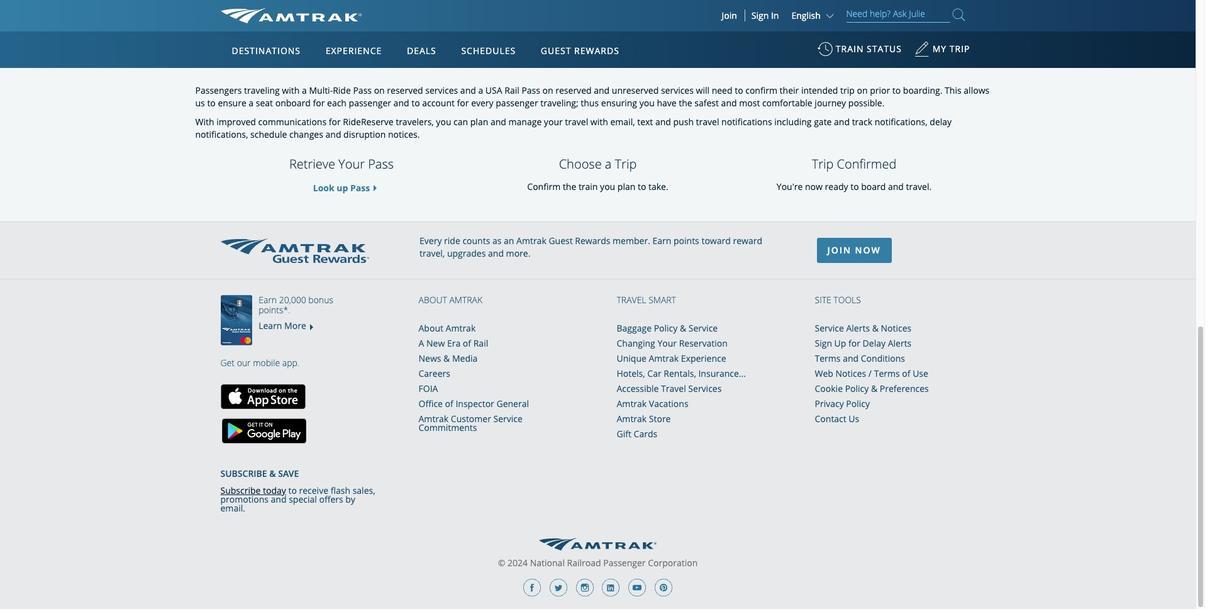 Task type: vqa. For each thing, say whether or not it's contained in the screenshot.
along
no



Task type: describe. For each thing, give the bounding box(es) containing it.
amtrak up most
[[740, 52, 773, 66]]

inspector
[[456, 398, 495, 410]]

up
[[337, 182, 348, 194]]

look
[[313, 182, 335, 194]]

learn
[[259, 320, 282, 332]]

service alerts & notices sign up for delay alerts terms and conditions web notices / terms of use cookie policy & preferences privacy policy contact us
[[815, 322, 929, 425]]

choose
[[559, 156, 602, 172]]

footer containing every ride counts as an amtrak guest rewards member. earn points toward reward travel, upgrades and more.
[[0, 222, 1196, 609]]

smart
[[649, 294, 676, 306]]

20,000
[[279, 294, 306, 306]]

travel down safest
[[696, 116, 720, 128]]

service alerts & notices link
[[815, 322, 912, 334]]

will
[[696, 84, 710, 96]]

2 services from the left
[[661, 84, 694, 96]]

pinterest image
[[655, 579, 672, 597]]

ridereserve
[[343, 116, 394, 128]]

and right gate
[[834, 116, 850, 128]]

0 horizontal spatial amtrak image
[[221, 8, 362, 23]]

need
[[712, 84, 733, 96]]

amtrak store link
[[617, 413, 671, 425]]

office
[[419, 398, 443, 410]]

you inside passengers traveling with a multi-ride pass on reserved services and a usa rail pass on reserved and unreserved services will need to confirm their intended trip on prior to boarding. this allows us to ensure a seat onboard for each passenger and to account for every passenger traveling; thus ensuring you have the safest and most comfortable journey possible.
[[640, 97, 655, 109]]

have
[[657, 97, 677, 109]]

schedules
[[462, 45, 516, 57]]

my trip button
[[915, 37, 971, 68]]

with improved communications for ridereserve travelers, you can plan and manage your travel with email, text and push travel notifications including gate and track notifications, delay notifications, schedule changes and disruption notices.
[[195, 116, 952, 140]]

amtrak up era
[[446, 322, 476, 334]]

changing your reservation link
[[617, 337, 728, 349]]

unique
[[617, 353, 647, 365]]

0 horizontal spatial your
[[452, 52, 473, 66]]

now
[[856, 244, 881, 256]]

look up pass
[[313, 182, 370, 194]]

policy inside 'baggage policy & service changing your reservation unique amtrak experience hotels, car rentals, insurance... accessible travel services amtrak vacations amtrak store gift cards'
[[654, 322, 678, 334]]

web notices / terms of use link
[[815, 368, 929, 380]]

about amtrak link
[[419, 322, 476, 334]]

ridereserve.
[[776, 52, 835, 66]]

ride for or
[[502, 52, 522, 66]]

train
[[836, 43, 864, 55]]

& up delay
[[873, 322, 879, 334]]

2 trip from the left
[[812, 156, 834, 172]]

amtrak on twitter image
[[550, 579, 568, 597]]

with inside passengers traveling with a multi-ride pass on reserved services and a usa rail pass on reserved and unreserved services will need to confirm their intended trip on prior to boarding. this allows us to ensure a seat onboard for each passenger and to account for every passenger traveling; thus ensuring you have the safest and most comfortable journey possible.
[[282, 84, 300, 96]]

now
[[806, 181, 823, 193]]

2 horizontal spatial your
[[666, 52, 687, 66]]

promotions
[[221, 494, 269, 506]]

travel down thus
[[565, 116, 589, 128]]

more.
[[506, 247, 531, 259]]

your inside 'baggage policy & service changing your reservation unique amtrak experience hotels, car rentals, insurance... accessible travel services amtrak vacations amtrak store gift cards'
[[658, 337, 677, 349]]

2 vertical spatial policy
[[847, 398, 870, 410]]

0 horizontal spatial the
[[563, 181, 577, 193]]

& left save
[[270, 468, 276, 480]]

baggage policy & service changing your reservation unique amtrak experience hotels, car rentals, insurance... accessible travel services amtrak vacations amtrak store gift cards
[[617, 322, 746, 440]]

0 horizontal spatial terms
[[815, 353, 841, 365]]

office of inspector general link
[[419, 398, 529, 410]]

rentals,
[[664, 368, 697, 380]]

sign inside banner
[[752, 9, 769, 21]]

train
[[579, 181, 598, 193]]

2 vertical spatial of
[[445, 398, 454, 410]]

our
[[237, 357, 251, 369]]

amtrak inside every ride counts as an amtrak guest rewards member. earn points toward reward travel, upgrades and more.
[[517, 235, 547, 247]]

after
[[361, 52, 384, 66]]

0 vertical spatial notifications,
[[875, 116, 928, 128]]

site
[[815, 294, 832, 306]]

every ride counts as an amtrak guest rewards member. earn points toward reward travel, upgrades and more.
[[420, 235, 763, 259]]

join for join
[[722, 9, 737, 21]]

ensuring
[[601, 97, 637, 109]]

guest rewards button
[[536, 33, 625, 69]]

confirmed
[[837, 156, 897, 172]]

schedules link
[[456, 31, 521, 68]]

experience inside popup button
[[326, 45, 382, 57]]

search icon image
[[953, 6, 966, 23]]

a
[[419, 337, 424, 349]]

special
[[289, 494, 317, 506]]

purchase
[[406, 52, 449, 66]]

usa inside passengers traveling with a multi-ride pass on reserved services and a usa rail pass on reserved and unreserved services will need to confirm their intended trip on prior to boarding. this allows us to ensure a seat onboard for each passenger and to account for every passenger traveling; thus ensuring you have the safest and most comfortable journey possible.
[[486, 84, 503, 96]]

take.
[[649, 181, 669, 193]]

amtrak up about amtrak 'link' at the bottom of page
[[450, 294, 483, 306]]

for inside "service alerts & notices sign up for delay alerts terms and conditions web notices / terms of use cookie policy & preferences privacy policy contact us"
[[849, 337, 861, 349]]

us
[[849, 413, 860, 425]]

email,
[[611, 116, 635, 128]]

and up thus
[[594, 84, 610, 96]]

railroad
[[567, 557, 601, 569]]

plan inside with improved communications for ridereserve travelers, you can plan and manage your travel with email, text and push travel notifications including gate and track notifications, delay notifications, schedule changes and disruption notices.
[[471, 116, 489, 128]]

hotels,
[[617, 368, 645, 380]]

improved
[[217, 116, 256, 128]]

©
[[498, 557, 506, 569]]

0 vertical spatial travel
[[617, 294, 647, 306]]

amtrak on facebook image
[[524, 579, 541, 597]]

0 horizontal spatial notices
[[836, 368, 867, 380]]

save
[[278, 468, 299, 480]]

us
[[195, 97, 205, 109]]

commitments
[[419, 422, 477, 434]]

travel,
[[420, 247, 445, 259]]

pass left 'or'
[[525, 52, 546, 66]]

and inside the to receive flash sales, promotions and special offers by email.
[[271, 494, 287, 506]]

1 vertical spatial policy
[[846, 383, 869, 395]]

to inside the to receive flash sales, promotions and special offers by email.
[[289, 485, 297, 497]]

2 horizontal spatial with
[[718, 52, 737, 66]]

changes
[[289, 128, 323, 140]]

ready
[[825, 181, 849, 193]]

a up confirm the train you plan to take.
[[605, 156, 612, 172]]

my trip
[[933, 43, 971, 55]]

0 vertical spatial notices
[[881, 322, 912, 334]]

experience button
[[321, 33, 387, 69]]

Please enter your search item search field
[[847, 6, 951, 23]]

you right 'after'
[[386, 52, 403, 66]]

site tools
[[815, 294, 861, 306]]

most
[[740, 97, 760, 109]]

earn inside earn 20,000 bonus points*. learn more
[[259, 294, 277, 306]]

notifications
[[722, 116, 773, 128]]

amtrak up gift cards link
[[617, 413, 647, 425]]

and up travelers,
[[394, 97, 409, 109]]

experience inside 'baggage policy & service changing your reservation unique amtrak experience hotels, car rentals, insurance... accessible travel services amtrak vacations amtrak store gift cards'
[[681, 353, 727, 365]]

for inside with improved communications for ridereserve travelers, you can plan and manage your travel with email, text and push travel notifications including gate and track notifications, delay notifications, schedule changes and disruption notices.
[[329, 116, 341, 128]]

careers
[[419, 368, 451, 380]]

sign in
[[752, 9, 779, 21]]

pass up the ridereserve
[[353, 84, 372, 96]]

join for join now
[[828, 244, 852, 256]]

guest inside "guest rewards" 'popup button'
[[541, 45, 572, 57]]

onboard
[[275, 97, 311, 109]]

subscribe
[[221, 485, 261, 497]]

delay
[[863, 337, 886, 349]]

1 vertical spatial amtrak image
[[539, 538, 657, 551]]

boarding.
[[904, 84, 943, 96]]

their
[[780, 84, 799, 96]]

news & media link
[[419, 353, 478, 365]]

subscribe today
[[221, 485, 286, 497]]

for up "can"
[[457, 97, 469, 109]]

passenger
[[604, 557, 646, 569]]

1 on from the left
[[374, 84, 385, 96]]

gate
[[814, 116, 832, 128]]

up
[[835, 337, 847, 349]]

learn more link
[[259, 320, 306, 332]]

you're
[[777, 181, 803, 193]]

a up every
[[479, 84, 483, 96]]

schedule
[[250, 128, 287, 140]]

subscribe today link
[[221, 485, 286, 497]]

to right us
[[207, 97, 216, 109]]

travel smart
[[617, 294, 676, 306]]

amtrak on instagram image
[[576, 579, 594, 597]]

and down need
[[722, 97, 737, 109]]

mobile
[[253, 357, 280, 369]]

travel inside 'baggage policy & service changing your reservation unique amtrak experience hotels, car rentals, insurance... accessible travel services amtrak vacations amtrak store gift cards'
[[661, 383, 686, 395]]

pass right "up"
[[351, 182, 370, 194]]

for left each
[[313, 97, 325, 109]]

bonus
[[309, 294, 333, 306]]

receive
[[299, 485, 329, 497]]

and up every
[[461, 84, 476, 96]]

0 vertical spatial alerts
[[847, 322, 870, 334]]

1 horizontal spatial plan
[[618, 181, 636, 193]]



Task type: locate. For each thing, give the bounding box(es) containing it.
1 horizontal spatial amtrak image
[[539, 538, 657, 551]]

1 horizontal spatial experience
[[681, 353, 727, 365]]

usa
[[561, 52, 580, 66], [486, 84, 503, 96]]

& up changing your reservation link
[[680, 322, 687, 334]]

service inside 'baggage policy & service changing your reservation unique amtrak experience hotels, car rentals, insurance... accessible travel services amtrak vacations amtrak store gift cards'
[[689, 322, 718, 334]]

baggage
[[617, 322, 652, 334]]

footer
[[0, 222, 1196, 609], [221, 444, 381, 514]]

rail up manage
[[505, 84, 520, 96]]

1 horizontal spatial services
[[661, 84, 694, 96]]

1 horizontal spatial passenger
[[496, 97, 538, 109]]

foia link
[[419, 383, 438, 395]]

0 horizontal spatial notifications,
[[195, 128, 248, 140]]

and down every
[[491, 116, 507, 128]]

0 vertical spatial policy
[[654, 322, 678, 334]]

with down thus
[[591, 116, 608, 128]]

travel up will
[[689, 52, 715, 66]]

about amtrak
[[419, 294, 483, 306]]

banner containing join
[[0, 0, 1196, 291]]

your up have
[[666, 52, 687, 66]]

banner
[[0, 0, 1196, 291]]

to down save
[[289, 485, 297, 497]]

hotels, car rentals, insurance... link
[[617, 368, 746, 380]]

travel
[[617, 294, 647, 306], [661, 383, 686, 395]]

amtrak down changing your reservation link
[[649, 353, 679, 365]]

your inside with improved communications for ridereserve travelers, you can plan and manage your travel with email, text and push travel notifications including gate and track notifications, delay notifications, schedule changes and disruption notices.
[[544, 116, 563, 128]]

travel up vacations
[[661, 383, 686, 395]]

you right train
[[600, 181, 616, 193]]

to left take.
[[638, 181, 647, 193]]

the left train
[[563, 181, 577, 193]]

amtrak on youtube image
[[629, 579, 646, 597]]

2 horizontal spatial service
[[815, 322, 844, 334]]

1 horizontal spatial trip
[[812, 156, 834, 172]]

0 horizontal spatial your
[[339, 156, 365, 172]]

0 vertical spatial the
[[679, 97, 693, 109]]

plan
[[471, 116, 489, 128], [618, 181, 636, 193]]

join
[[722, 9, 737, 21], [828, 244, 852, 256]]

1 vertical spatial plan
[[618, 181, 636, 193]]

multi- for a
[[309, 84, 333, 96]]

trip up confirm the train you plan to take.
[[615, 156, 637, 172]]

1 horizontal spatial the
[[679, 97, 693, 109]]

push
[[674, 116, 694, 128]]

1 vertical spatial notices
[[836, 368, 867, 380]]

multi-
[[475, 52, 502, 66], [309, 84, 333, 96]]

2024
[[508, 557, 528, 569]]

0 horizontal spatial usa
[[486, 84, 503, 96]]

amtrak up more.
[[517, 235, 547, 247]]

1 vertical spatial of
[[903, 368, 911, 380]]

and left special
[[271, 494, 287, 506]]

1 horizontal spatial multi-
[[475, 52, 502, 66]]

1 horizontal spatial confirm
[[746, 84, 778, 96]]

rewards inside "guest rewards" 'popup button'
[[575, 45, 620, 57]]

offers
[[319, 494, 343, 506]]

conditions
[[861, 353, 906, 365]]

& inside 'baggage policy & service changing your reservation unique amtrak experience hotels, car rentals, insurance... accessible travel services amtrak vacations amtrak store gift cards'
[[680, 322, 687, 334]]

2 on from the left
[[543, 84, 554, 96]]

0 vertical spatial multi-
[[475, 52, 502, 66]]

amtrak customer service commitments link
[[419, 413, 523, 434]]

1 vertical spatial the
[[563, 181, 577, 193]]

1 horizontal spatial notices
[[881, 322, 912, 334]]

0 vertical spatial join
[[722, 9, 737, 21]]

services up have
[[661, 84, 694, 96]]

prior
[[870, 84, 891, 96]]

pass,
[[602, 52, 625, 66]]

0 vertical spatial rewards
[[575, 45, 620, 57]]

about for about amtrak
[[419, 294, 447, 306]]

and right text
[[656, 116, 671, 128]]

0 vertical spatial confirm
[[628, 52, 663, 66]]

ensure
[[218, 97, 247, 109]]

accessible travel services link
[[617, 383, 722, 395]]

ride up each
[[333, 84, 351, 96]]

english
[[792, 9, 821, 21]]

1 vertical spatial earn
[[259, 294, 277, 306]]

travel up 'baggage' in the bottom right of the page
[[617, 294, 647, 306]]

travel
[[689, 52, 715, 66], [565, 116, 589, 128], [696, 116, 720, 128]]

1 vertical spatial about
[[419, 322, 444, 334]]

general
[[497, 398, 529, 410]]

counts
[[463, 235, 490, 247]]

1 passenger from the left
[[349, 97, 391, 109]]

you down unreserved
[[640, 97, 655, 109]]

alerts up the conditions
[[888, 337, 912, 349]]

amtrak guest rewards image
[[221, 238, 369, 263]]

train status link
[[818, 37, 902, 68]]

thus
[[581, 97, 599, 109]]

of right office
[[445, 398, 454, 410]]

rewards right 'or'
[[575, 45, 620, 57]]

1 vertical spatial join
[[828, 244, 852, 256]]

deals
[[407, 45, 437, 57]]

1 horizontal spatial travel
[[661, 383, 686, 395]]

ride inside passengers traveling with a multi-ride pass on reserved services and a usa rail pass on reserved and unreserved services will need to confirm their intended trip on prior to boarding. this allows us to ensure a seat onboard for each passenger and to account for every passenger traveling; thus ensuring you have the safest and most comfortable journey possible.
[[333, 84, 351, 96]]

0 vertical spatial plan
[[471, 116, 489, 128]]

about for about amtrak a new era of rail news & media careers foia office of inspector general amtrak customer service commitments
[[419, 322, 444, 334]]

and down as
[[488, 247, 504, 259]]

rewards
[[575, 45, 620, 57], [575, 235, 611, 247]]

with inside with improved communications for ridereserve travelers, you can plan and manage your travel with email, text and push travel notifications including gate and track notifications, delay notifications, schedule changes and disruption notices.
[[591, 116, 608, 128]]

service inside about amtrak a new era of rail news & media careers foia office of inspector general amtrak customer service commitments
[[494, 413, 523, 425]]

travelers,
[[396, 116, 434, 128]]

1 trip from the left
[[615, 156, 637, 172]]

on down 'after'
[[374, 84, 385, 96]]

with up need
[[718, 52, 737, 66]]

your down the traveling;
[[544, 116, 563, 128]]

your
[[339, 156, 365, 172], [658, 337, 677, 349]]

ride left 'or'
[[502, 52, 522, 66]]

possible.
[[849, 97, 885, 109]]

the right have
[[679, 97, 693, 109]]

destinations
[[232, 45, 301, 57]]

1 horizontal spatial of
[[463, 337, 471, 349]]

0 vertical spatial your
[[339, 156, 365, 172]]

regions map image
[[267, 105, 569, 281]]

2 horizontal spatial on
[[857, 84, 868, 96]]

and down up
[[843, 353, 859, 365]]

to up most
[[735, 84, 744, 96]]

notices down terms and conditions link
[[836, 368, 867, 380]]

a
[[302, 84, 307, 96], [479, 84, 483, 96], [249, 97, 254, 109], [605, 156, 612, 172]]

reward
[[733, 235, 763, 247]]

sign
[[752, 9, 769, 21], [815, 337, 833, 349]]

multi- up each
[[309, 84, 333, 96]]

service up up
[[815, 322, 844, 334]]

trip
[[615, 156, 637, 172], [812, 156, 834, 172]]

for down each
[[329, 116, 341, 128]]

plan right "can"
[[471, 116, 489, 128]]

trip up now
[[812, 156, 834, 172]]

confirm right pass, at the top
[[628, 52, 663, 66]]

0 horizontal spatial trip
[[615, 156, 637, 172]]

0 horizontal spatial on
[[374, 84, 385, 96]]

earn left 20,000
[[259, 294, 277, 306]]

experience up each
[[326, 45, 382, 57]]

1 vertical spatial ride
[[333, 84, 351, 96]]

1 horizontal spatial service
[[689, 322, 718, 334]]

1 vertical spatial travel
[[661, 383, 686, 395]]

1 vertical spatial with
[[282, 84, 300, 96]]

ride for on
[[333, 84, 351, 96]]

0 horizontal spatial confirm
[[628, 52, 663, 66]]

sign left in
[[752, 9, 769, 21]]

trip
[[950, 43, 971, 55]]

an
[[504, 235, 514, 247]]

passenger up the ridereserve
[[349, 97, 391, 109]]

amtrak image
[[221, 8, 362, 23], [539, 538, 657, 551]]

0 vertical spatial guest
[[541, 45, 572, 57]]

0 horizontal spatial experience
[[326, 45, 382, 57]]

rail inside about amtrak a new era of rail news & media careers foia office of inspector general amtrak customer service commitments
[[474, 337, 488, 349]]

train status
[[836, 43, 902, 55]]

a up onboard
[[302, 84, 307, 96]]

&
[[680, 322, 687, 334], [873, 322, 879, 334], [444, 353, 450, 365], [872, 383, 878, 395], [270, 468, 276, 480]]

contact
[[815, 413, 847, 425]]

1 horizontal spatial on
[[543, 84, 554, 96]]

of inside "service alerts & notices sign up for delay alerts terms and conditions web notices / terms of use cookie policy & preferences privacy policy contact us"
[[903, 368, 911, 380]]

2 about from the top
[[419, 322, 444, 334]]

to right prior
[[893, 84, 901, 96]]

1 vertical spatial alerts
[[888, 337, 912, 349]]

& down web notices / terms of use link
[[872, 383, 878, 395]]

0 horizontal spatial services
[[426, 84, 458, 96]]

confirm the train you plan to take.
[[528, 181, 669, 193]]

your right purchase on the left of the page
[[452, 52, 473, 66]]

terms down the conditions
[[874, 368, 900, 380]]

2 vertical spatial rail
[[474, 337, 488, 349]]

application inside banner
[[267, 105, 569, 281]]

1 vertical spatial notifications,
[[195, 128, 248, 140]]

confirm inside passengers traveling with a multi-ride pass on reserved services and a usa rail pass on reserved and unreserved services will need to confirm their intended trip on prior to boarding. this allows us to ensure a seat onboard for each passenger and to account for every passenger traveling; thus ensuring you have the safest and most comfortable journey possible.
[[746, 84, 778, 96]]

service up 'reservation'
[[689, 322, 718, 334]]

look up pass button
[[313, 182, 370, 194]]

0 horizontal spatial plan
[[471, 116, 489, 128]]

rail left pass, at the top
[[583, 52, 599, 66]]

0 horizontal spatial with
[[282, 84, 300, 96]]

journey
[[815, 97, 847, 109]]

application
[[267, 105, 569, 281]]

rewards inside every ride counts as an amtrak guest rewards member. earn points toward reward travel, upgrades and more.
[[575, 235, 611, 247]]

confirm up most
[[746, 84, 778, 96]]

0 horizontal spatial of
[[445, 398, 454, 410]]

communications
[[258, 116, 327, 128]]

amtrak down the 'accessible'
[[617, 398, 647, 410]]

a left seat
[[249, 97, 254, 109]]

changing
[[617, 337, 656, 349]]

0 vertical spatial sign
[[752, 9, 769, 21]]

travel.
[[907, 181, 932, 193]]

rail
[[583, 52, 599, 66], [505, 84, 520, 96], [474, 337, 488, 349]]

about
[[419, 294, 447, 306], [419, 322, 444, 334]]

2 passenger from the left
[[496, 97, 538, 109]]

your down baggage policy & service link
[[658, 337, 677, 349]]

0 vertical spatial usa
[[561, 52, 580, 66]]

amtrak image up © 2024 national railroad passenger corporation
[[539, 538, 657, 551]]

passengers
[[195, 84, 242, 96]]

contact us link
[[815, 413, 860, 425]]

passenger up manage
[[496, 97, 538, 109]]

the inside passengers traveling with a multi-ride pass on reserved services and a usa rail pass on reserved and unreserved services will need to confirm their intended trip on prior to boarding. this allows us to ensure a seat onboard for each passenger and to account for every passenger traveling; thus ensuring you have the safest and most comfortable journey possible.
[[679, 97, 693, 109]]

0 horizontal spatial reserved
[[387, 84, 423, 96]]

and inside every ride counts as an amtrak guest rewards member. earn points toward reward travel, upgrades and more.
[[488, 247, 504, 259]]

1 vertical spatial experience
[[681, 353, 727, 365]]

with
[[195, 116, 214, 128]]

© 2024 national railroad passenger corporation
[[498, 557, 698, 569]]

0 vertical spatial of
[[463, 337, 471, 349]]

unique amtrak experience link
[[617, 353, 727, 365]]

plan left take.
[[618, 181, 636, 193]]

and inside "service alerts & notices sign up for delay alerts terms and conditions web notices / terms of use cookie policy & preferences privacy policy contact us"
[[843, 353, 859, 365]]

1 about from the top
[[419, 294, 447, 306]]

1 vertical spatial usa
[[486, 84, 503, 96]]

2 horizontal spatial rail
[[583, 52, 599, 66]]

member.
[[613, 235, 651, 247]]

privacy
[[815, 398, 844, 410]]

1 vertical spatial rail
[[505, 84, 520, 96]]

services
[[426, 84, 458, 96], [661, 84, 694, 96]]

& inside about amtrak a new era of rail news & media careers foia office of inspector general amtrak customer service commitments
[[444, 353, 450, 365]]

destinations button
[[227, 33, 306, 69]]

safest
[[695, 97, 719, 109]]

0 horizontal spatial join
[[722, 9, 737, 21]]

every
[[420, 235, 442, 247]]

to up travelers,
[[412, 97, 420, 109]]

1 horizontal spatial usa
[[561, 52, 580, 66]]

terms
[[815, 353, 841, 365], [874, 368, 900, 380]]

join button
[[715, 9, 746, 21]]

1 horizontal spatial with
[[591, 116, 608, 128]]

pass down disruption
[[368, 156, 394, 172]]

account
[[422, 97, 455, 109]]

notifications, down prior
[[875, 116, 928, 128]]

2 horizontal spatial of
[[903, 368, 911, 380]]

for right up
[[849, 337, 861, 349]]

1 horizontal spatial notifications,
[[875, 116, 928, 128]]

usa up every
[[486, 84, 503, 96]]

0 vertical spatial rail
[[583, 52, 599, 66]]

and right board
[[889, 181, 904, 193]]

on up the traveling;
[[543, 84, 554, 96]]

0 horizontal spatial multi-
[[309, 84, 333, 96]]

1 services from the left
[[426, 84, 458, 96]]

services up the account
[[426, 84, 458, 96]]

footer containing subscribe & save
[[221, 444, 381, 514]]

1 horizontal spatial join
[[828, 244, 852, 256]]

about up new
[[419, 322, 444, 334]]

1 horizontal spatial sign
[[815, 337, 833, 349]]

0 horizontal spatial travel
[[617, 294, 647, 306]]

join now link
[[817, 238, 892, 263]]

1 vertical spatial your
[[658, 337, 677, 349]]

track
[[852, 116, 873, 128]]

sign in button
[[752, 9, 779, 21]]

about inside about amtrak a new era of rail news & media careers foia office of inspector general amtrak customer service commitments
[[419, 322, 444, 334]]

amtrak on linkedin image
[[602, 579, 620, 597]]

& down 'a new era of rail' link
[[444, 353, 450, 365]]

1 horizontal spatial your
[[544, 116, 563, 128]]

intended
[[802, 84, 838, 96]]

policy down /
[[846, 383, 869, 395]]

manage
[[509, 116, 542, 128]]

1 reserved from the left
[[387, 84, 423, 96]]

text
[[638, 116, 653, 128]]

guest inside every ride counts as an amtrak guest rewards member. earn points toward reward travel, upgrades and more.
[[549, 235, 573, 247]]

you inside with improved communications for ridereserve travelers, you can plan and manage your travel with email, text and push travel notifications including gate and track notifications, delay notifications, schedule changes and disruption notices.
[[436, 116, 452, 128]]

subscribe & save
[[221, 468, 299, 480]]

0 horizontal spatial service
[[494, 413, 523, 425]]

pass
[[525, 52, 546, 66], [353, 84, 372, 96], [522, 84, 541, 96], [368, 156, 394, 172], [351, 182, 370, 194]]

notifications, down improved at the left
[[195, 128, 248, 140]]

reservation
[[679, 337, 728, 349]]

policy up us on the right bottom
[[847, 398, 870, 410]]

sign inside "service alerts & notices sign up for delay alerts terms and conditions web notices / terms of use cookie policy & preferences privacy policy contact us"
[[815, 337, 833, 349]]

1 vertical spatial sign
[[815, 337, 833, 349]]

0 horizontal spatial passenger
[[349, 97, 391, 109]]

multi- for your
[[475, 52, 502, 66]]

2 vertical spatial with
[[591, 116, 608, 128]]

1 horizontal spatial ride
[[502, 52, 522, 66]]

1 horizontal spatial your
[[658, 337, 677, 349]]

1 vertical spatial rewards
[[575, 235, 611, 247]]

0 horizontal spatial sign
[[752, 9, 769, 21]]

guest right an
[[549, 235, 573, 247]]

0 vertical spatial amtrak image
[[221, 8, 362, 23]]

rail inside passengers traveling with a multi-ride pass on reserved services and a usa rail pass on reserved and unreserved services will need to confirm their intended trip on prior to boarding. this allows us to ensure a seat onboard for each passenger and to account for every passenger traveling; thus ensuring you have the safest and most comfortable journey possible.
[[505, 84, 520, 96]]

reserved up the traveling;
[[556, 84, 592, 96]]

0 vertical spatial experience
[[326, 45, 382, 57]]

alerts up sign up for delay alerts link
[[847, 322, 870, 334]]

notices up delay
[[881, 322, 912, 334]]

ride
[[502, 52, 522, 66], [333, 84, 351, 96]]

and right the changes at the left top
[[326, 128, 341, 140]]

1 vertical spatial multi-
[[309, 84, 333, 96]]

1 vertical spatial terms
[[874, 368, 900, 380]]

about up about amtrak 'link' at the bottom of page
[[419, 294, 447, 306]]

0 vertical spatial terms
[[815, 353, 841, 365]]

in
[[771, 9, 779, 21]]

usa right 'or'
[[561, 52, 580, 66]]

english button
[[792, 9, 837, 21]]

service inside "service alerts & notices sign up for delay alerts terms and conditions web notices / terms of use cookie policy & preferences privacy policy contact us"
[[815, 322, 844, 334]]

0 horizontal spatial alerts
[[847, 322, 870, 334]]

pass up manage
[[522, 84, 541, 96]]

0 vertical spatial about
[[419, 294, 447, 306]]

of left "use"
[[903, 368, 911, 380]]

0 horizontal spatial earn
[[259, 294, 277, 306]]

rail up media
[[474, 337, 488, 349]]

amtrak guest rewards preferred mastercard image
[[221, 295, 258, 346]]

3 on from the left
[[857, 84, 868, 96]]

to right ready
[[851, 181, 859, 193]]

your up "up"
[[339, 156, 365, 172]]

2 reserved from the left
[[556, 84, 592, 96]]

multi- inside passengers traveling with a multi-ride pass on reserved services and a usa rail pass on reserved and unreserved services will need to confirm their intended trip on prior to boarding. this allows us to ensure a seat onboard for each passenger and to account for every passenger traveling; thus ensuring you have the safest and most comfortable journey possible.
[[309, 84, 333, 96]]

0 horizontal spatial rail
[[474, 337, 488, 349]]

earn inside every ride counts as an amtrak guest rewards member. earn points toward reward travel, upgrades and more.
[[653, 235, 672, 247]]

0 vertical spatial with
[[718, 52, 737, 66]]

media
[[452, 353, 478, 365]]

0 vertical spatial ride
[[502, 52, 522, 66]]

amtrak down office
[[419, 413, 449, 425]]

1 horizontal spatial reserved
[[556, 84, 592, 96]]

sign left up
[[815, 337, 833, 349]]

after you purchase your multi-ride pass or usa rail pass, confirm your travel with amtrak ridereserve.
[[361, 52, 835, 66]]



